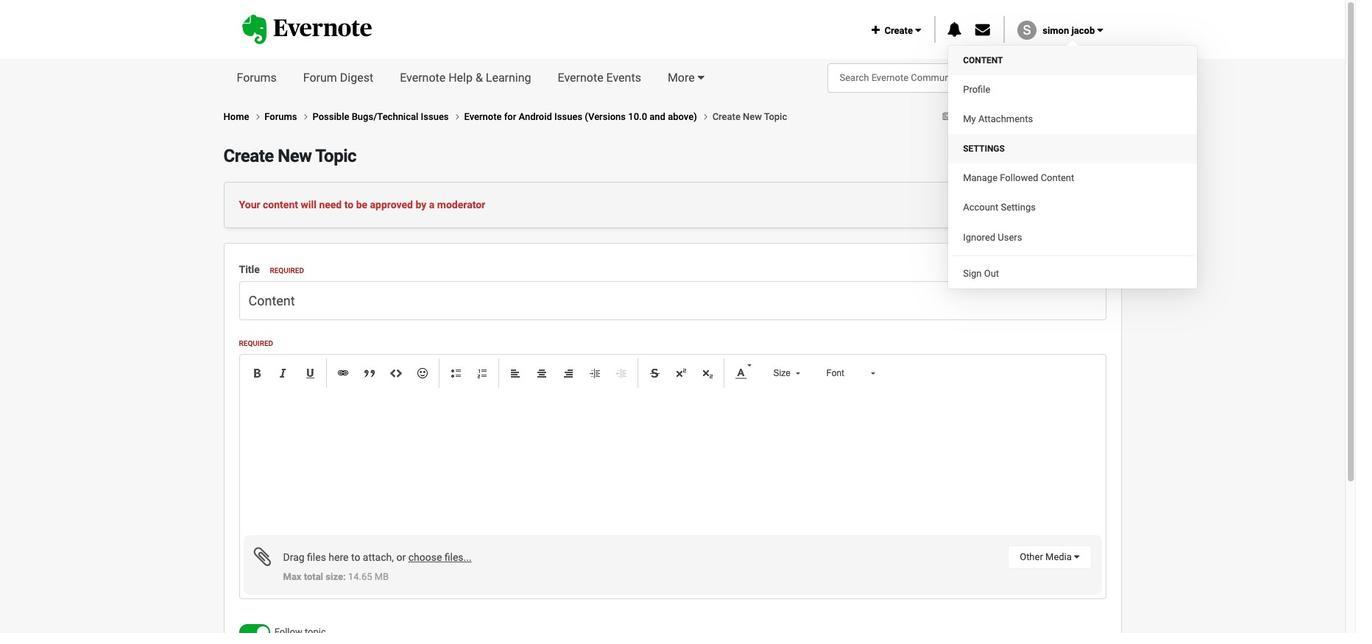 Task type: locate. For each thing, give the bounding box(es) containing it.
caret down image right more
[[698, 71, 705, 83]]

forums right home
[[265, 111, 300, 122]]

0 horizontal spatial new
[[278, 146, 312, 167]]

ignored
[[963, 232, 996, 243]]

size
[[773, 368, 791, 379]]

create new topic right above)
[[712, 111, 787, 122]]

need
[[319, 199, 342, 211]]

angle right image for home
[[256, 112, 260, 121]]

required
[[270, 267, 304, 275], [239, 339, 273, 348]]

create down home link
[[223, 146, 274, 167]]

1 horizontal spatial caret down image
[[915, 25, 921, 35]]

0 vertical spatial settings
[[963, 144, 1005, 154]]

create link
[[872, 25, 921, 36]]

1 vertical spatial events
[[978, 155, 1004, 166]]

link image
[[337, 367, 349, 379]]

increase indent image
[[589, 367, 600, 379]]

choose
[[408, 551, 442, 563]]

forums
[[237, 71, 277, 85], [265, 111, 300, 122]]

learning
[[486, 71, 531, 85]]

1 issues from the left
[[421, 111, 449, 122]]

0 vertical spatial topic
[[764, 111, 787, 122]]

0 vertical spatial content
[[963, 55, 1003, 65]]

here
[[329, 551, 349, 563]]

2 angle right image from the left
[[304, 112, 308, 121]]

0 horizontal spatial issues
[[421, 111, 449, 122]]

Search search field
[[828, 64, 1034, 92]]

1 horizontal spatial issues
[[555, 111, 582, 122]]

issues right android
[[555, 111, 582, 122]]

angle right image right home
[[256, 112, 260, 121]]

create new topic up content
[[223, 146, 356, 167]]

1 horizontal spatial evernote
[[464, 111, 502, 122]]

content up the status updates
[[994, 111, 1028, 122]]

events
[[606, 71, 641, 85], [978, 155, 1004, 166]]

home link
[[223, 110, 265, 124]]

new up will on the top left of the page
[[278, 146, 312, 167]]

1 horizontal spatial topics
[[1042, 73, 1069, 83]]

angle right image down help
[[456, 112, 459, 121]]

align left image
[[509, 367, 521, 379]]

underline (⌘+u) image
[[304, 367, 316, 379]]

angle right image for possible bugs/technical issues
[[456, 112, 459, 121]]

angle right image inside possible bugs/technical issues link
[[456, 112, 459, 121]]

blog entries
[[978, 227, 1025, 237]]

emoji image
[[416, 367, 428, 379]]

forum
[[303, 71, 337, 85]]

0 horizontal spatial create new topic
[[223, 146, 356, 167]]

1 angle right image from the left
[[256, 112, 260, 121]]

events up 10.0
[[606, 71, 641, 85]]

1 vertical spatial required
[[239, 339, 273, 348]]

caret down image right jacob
[[1097, 25, 1103, 35]]

forums up home link
[[237, 71, 277, 85]]

everywhere
[[978, 108, 1023, 118]]

topic
[[764, 111, 787, 122], [315, 146, 356, 167]]

create new topic
[[712, 111, 787, 122], [223, 146, 356, 167]]

issues down help
[[421, 111, 449, 122]]

unread content link
[[938, 111, 1028, 122]]

2 horizontal spatial evernote
[[558, 71, 603, 85]]

your
[[239, 199, 260, 211]]

toolbar containing size
[[243, 359, 887, 388]]

&
[[476, 71, 483, 85]]

0 horizontal spatial topics
[[978, 179, 1004, 189]]

angle right image left possible
[[304, 112, 308, 121]]

evernote
[[400, 71, 446, 85], [558, 71, 603, 85], [464, 111, 502, 122]]

caret down image inside more link
[[698, 71, 705, 83]]

strikethrough image
[[648, 367, 660, 379]]

0 vertical spatial create new topic
[[712, 111, 787, 122]]

0 horizontal spatial topic
[[315, 146, 356, 167]]

files...
[[445, 551, 472, 563]]

forums link
[[223, 59, 290, 97], [265, 110, 313, 124]]

settings
[[963, 144, 1005, 154], [1001, 202, 1036, 213]]

evernote left for
[[464, 111, 502, 122]]

newspaper o image
[[943, 112, 954, 121]]

messages image
[[975, 22, 990, 37]]

None text field
[[239, 281, 1106, 320]]

evernote up evernote for android issues (versions 10.0 and above)
[[558, 71, 603, 85]]

new
[[743, 111, 762, 122], [278, 146, 312, 167]]

1 horizontal spatial topic
[[764, 111, 787, 122]]

content
[[963, 55, 1003, 65], [994, 111, 1028, 122], [1041, 172, 1074, 183]]

align right image
[[562, 367, 574, 379]]

1 horizontal spatial create new topic
[[712, 111, 787, 122]]

1 vertical spatial to
[[351, 551, 360, 563]]

1 vertical spatial content
[[994, 111, 1028, 122]]

create left notifications 'icon'
[[880, 25, 915, 36]]

1 vertical spatial create
[[712, 111, 741, 122]]

1 horizontal spatial new
[[743, 111, 762, 122]]

1 vertical spatial create new topic
[[223, 146, 356, 167]]

caret down image
[[915, 25, 921, 35], [1097, 25, 1103, 35], [698, 71, 705, 83]]

be
[[356, 199, 367, 211]]

required right the title
[[270, 267, 304, 275]]

1 vertical spatial new
[[278, 146, 312, 167]]

Enter your text; hold cmd and right click for more options text field
[[243, 388, 1102, 535]]

2 vertical spatial create
[[223, 146, 274, 167]]

topics up pages
[[978, 179, 1004, 189]]

content up account settings link
[[1041, 172, 1074, 183]]

angle right image right above)
[[704, 112, 708, 121]]

angle right image
[[256, 112, 260, 121], [304, 112, 308, 121], [456, 112, 459, 121], [704, 112, 708, 121]]

settings down status
[[963, 144, 1005, 154]]

evernote user forum image
[[242, 15, 372, 44]]

2 horizontal spatial caret down image
[[1097, 25, 1103, 35]]

4 angle right image from the left
[[704, 112, 708, 121]]

1 vertical spatial topic
[[315, 146, 356, 167]]

decrease indent image
[[615, 367, 627, 379]]

content up profile
[[963, 55, 1003, 65]]

possible
[[313, 111, 349, 122]]

other media
[[1020, 552, 1074, 563]]

required up bold (⌘+b) "icon"
[[239, 339, 273, 348]]

images
[[978, 251, 1007, 261]]

settings up entries
[[1001, 202, 1036, 213]]

forums link down forum
[[265, 110, 313, 124]]

topics up my attachments link
[[1042, 73, 1069, 83]]

0 horizontal spatial evernote
[[400, 71, 446, 85]]

possible bugs/technical issues
[[313, 111, 451, 122]]

forums link up home link
[[223, 59, 290, 97]]

paperclip image
[[254, 546, 271, 568]]

to
[[344, 199, 354, 211], [351, 551, 360, 563]]

evernote for evernote help & learning
[[400, 71, 446, 85]]

1 vertical spatial forums
[[265, 111, 300, 122]]

manage
[[963, 172, 998, 183]]

angle right image inside evernote for android issues (versions 10.0 and above) link
[[704, 112, 708, 121]]

2 horizontal spatial create
[[880, 25, 915, 36]]

out
[[984, 268, 999, 279]]

toolbar
[[243, 359, 887, 388]]

to left be
[[344, 199, 354, 211]]

1 horizontal spatial create
[[712, 111, 741, 122]]

insert/remove numbered list image
[[476, 367, 488, 379]]

switch
[[239, 624, 270, 633]]

caret down image for more
[[698, 71, 705, 83]]

sign
[[963, 268, 982, 279]]

choose files... link
[[408, 551, 472, 563]]

0 vertical spatial forums link
[[223, 59, 290, 97]]

title
[[239, 264, 260, 275]]

caret down image
[[1074, 552, 1080, 562]]

files
[[978, 298, 997, 309]]

entries
[[998, 227, 1025, 237]]

10.0
[[628, 111, 647, 122]]

italic (⌘+i) image
[[277, 367, 289, 379]]

more link
[[654, 59, 718, 97]]

evernote help & learning
[[400, 71, 531, 85]]

0 vertical spatial to
[[344, 199, 354, 211]]

to right here
[[351, 551, 360, 563]]

caret down image left notifications 'icon'
[[915, 25, 921, 35]]

0 vertical spatial events
[[606, 71, 641, 85]]

media
[[1046, 552, 1072, 563]]

0 horizontal spatial caret down image
[[698, 71, 705, 83]]

angle right image inside home link
[[256, 112, 260, 121]]

users
[[998, 232, 1022, 243]]

my attachments link
[[949, 105, 1197, 134]]

evernote for evernote events
[[558, 71, 603, 85]]

unread
[[961, 111, 992, 122]]

forum digest link
[[290, 59, 387, 97]]

plus image
[[872, 25, 880, 35]]

create right above)
[[712, 111, 741, 122]]

0 vertical spatial create
[[880, 25, 915, 36]]

caret down image inside simon jacob "link"
[[1097, 25, 1103, 35]]

3 angle right image from the left
[[456, 112, 459, 121]]

ignored users
[[963, 232, 1022, 243]]

evernote left help
[[400, 71, 446, 85]]

new right above)
[[743, 111, 762, 122]]

events up manage
[[978, 155, 1004, 166]]

possible bugs/technical issues link
[[313, 110, 464, 124]]

evernote for android issues (versions 10.0 and above) link
[[464, 110, 712, 124]]

your content will need to be approved by a moderator
[[239, 199, 485, 211]]

account
[[963, 202, 999, 213]]



Task type: vqa. For each thing, say whether or not it's contained in the screenshot.
"Sign Out"
yes



Task type: describe. For each thing, give the bounding box(es) containing it.
account settings link
[[949, 193, 1197, 223]]

1 horizontal spatial events
[[978, 155, 1004, 166]]

size button
[[762, 359, 808, 388]]

more
[[668, 71, 695, 85]]

and
[[650, 111, 666, 122]]

0 vertical spatial required
[[270, 267, 304, 275]]

members
[[978, 322, 1016, 332]]

simon
[[1043, 25, 1069, 36]]

for
[[504, 111, 516, 122]]

bugs/technical
[[352, 111, 418, 122]]

toolbar inside required element
[[243, 359, 887, 388]]

approved
[[370, 199, 413, 211]]

or
[[396, 551, 406, 563]]

superscript image
[[675, 367, 687, 379]]

above)
[[668, 111, 697, 122]]

moderator
[[437, 199, 485, 211]]

font
[[826, 368, 844, 379]]

simon jacob link
[[1043, 25, 1103, 36]]

(versions
[[585, 111, 626, 122]]

evernote for android issues (versions 10.0 and above)
[[464, 111, 699, 122]]

caret down image inside the create link
[[915, 25, 921, 35]]

caret down image for simon jacob
[[1097, 25, 1103, 35]]

sign out
[[963, 268, 999, 279]]

will
[[301, 199, 317, 211]]

1 vertical spatial topics
[[978, 179, 1004, 189]]

other media button
[[1008, 546, 1092, 569]]

evernote events
[[558, 71, 641, 85]]

font button
[[815, 359, 883, 388]]

forum digest
[[303, 71, 373, 85]]

0 vertical spatial forums
[[237, 71, 277, 85]]

angle right image for evernote for android issues (versions 10.0 and above)
[[704, 112, 708, 121]]

search image
[[1100, 73, 1109, 83]]

a
[[429, 199, 435, 211]]

total
[[304, 571, 323, 582]]

2 issues from the left
[[555, 111, 582, 122]]

insert/remove bulleted list image
[[450, 367, 461, 379]]

evernote events link
[[545, 59, 654, 97]]

albums
[[978, 275, 1008, 285]]

by
[[416, 199, 427, 211]]

mb
[[375, 571, 389, 582]]

required element
[[239, 331, 1106, 599]]

simon jacob image
[[1018, 21, 1037, 40]]

notifications image
[[947, 22, 962, 37]]

sign out link
[[949, 259, 1197, 289]]

0 horizontal spatial events
[[606, 71, 641, 85]]

content
[[263, 199, 298, 211]]

drag files here to attach, or choose files...
[[283, 551, 472, 563]]

1 vertical spatial forums link
[[265, 110, 313, 124]]

ignored users link
[[949, 223, 1197, 252]]

14.65
[[348, 571, 372, 582]]

jacob
[[1072, 25, 1095, 36]]

attachments
[[978, 113, 1033, 124]]

quote image
[[363, 367, 375, 379]]

other
[[1020, 552, 1043, 563]]

drag
[[283, 551, 305, 563]]

0 vertical spatial new
[[743, 111, 762, 122]]

0 vertical spatial topics
[[1042, 73, 1069, 83]]

0 horizontal spatial create
[[223, 146, 274, 167]]

simon jacob
[[1043, 25, 1097, 36]]

account settings
[[963, 202, 1036, 213]]

home
[[223, 111, 252, 122]]

help
[[449, 71, 473, 85]]

pages
[[978, 203, 1003, 213]]

max
[[283, 571, 302, 582]]

angle right image for forums
[[304, 112, 308, 121]]

to inside required element
[[351, 551, 360, 563]]

profile
[[963, 84, 991, 95]]

status
[[978, 131, 1004, 142]]

updates
[[1006, 131, 1038, 142]]

profile link
[[949, 75, 1197, 105]]

max total size: 14.65 mb
[[283, 571, 389, 582]]

evernote help & learning link
[[387, 59, 545, 97]]

2 vertical spatial content
[[1041, 172, 1074, 183]]

digest
[[340, 71, 373, 85]]

my attachments
[[963, 113, 1033, 124]]

code image
[[390, 367, 402, 379]]

blog
[[978, 227, 996, 237]]

manage followed content link
[[949, 164, 1197, 193]]

android
[[519, 111, 552, 122]]

bold (⌘+b) image
[[251, 367, 262, 379]]

manage followed content
[[963, 172, 1074, 183]]

my
[[963, 113, 976, 124]]

unread content
[[961, 111, 1028, 122]]

files
[[307, 551, 326, 563]]

followed
[[1000, 172, 1039, 183]]

evernote for evernote for android issues (versions 10.0 and above)
[[464, 111, 502, 122]]

size:
[[326, 571, 346, 582]]

subscript image
[[701, 367, 713, 379]]

attach,
[[363, 551, 394, 563]]

1 vertical spatial settings
[[1001, 202, 1036, 213]]

center image
[[536, 367, 547, 379]]



